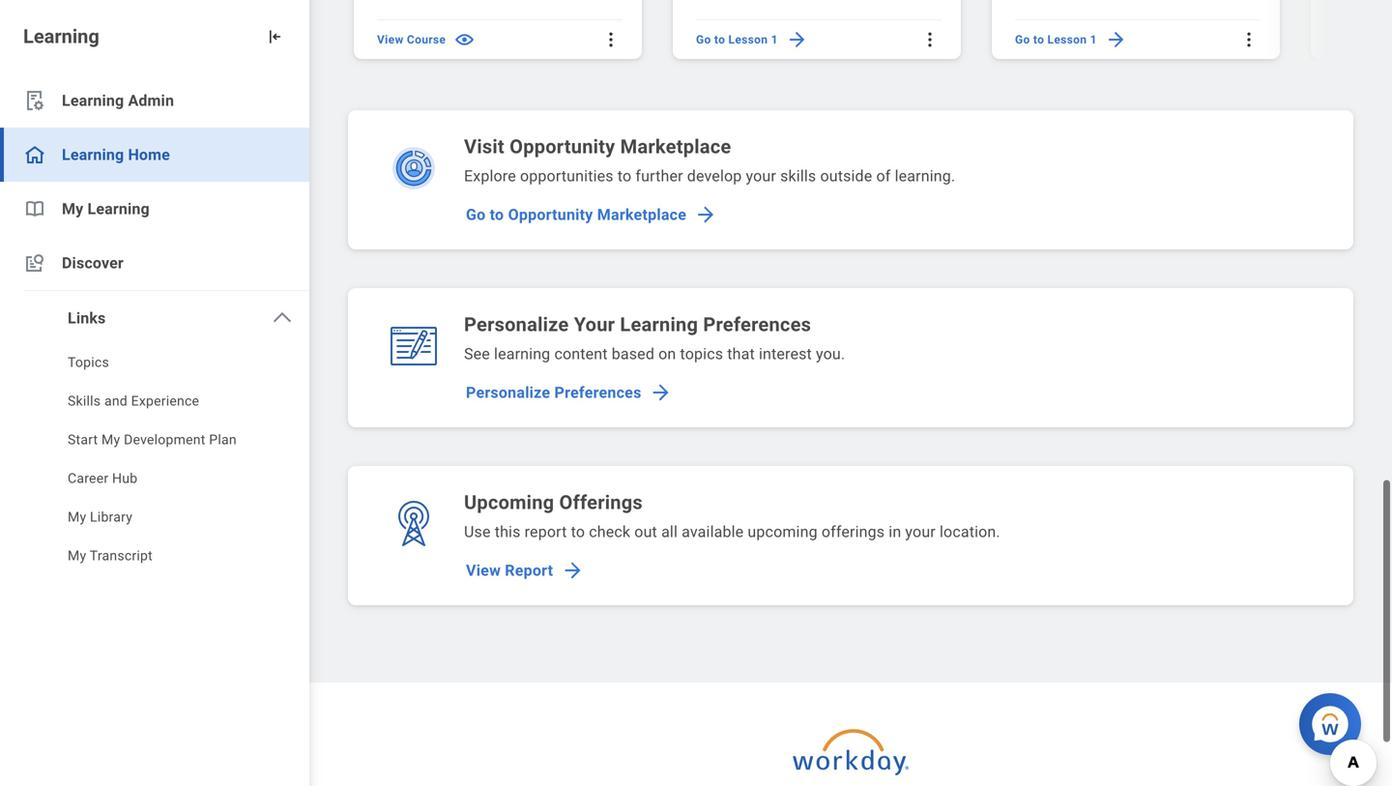 Task type: vqa. For each thing, say whether or not it's contained in the screenshot.
"Hub"
yes



Task type: locate. For each thing, give the bounding box(es) containing it.
marketplace up further
[[620, 135, 731, 158]]

2 1 from the left
[[1090, 33, 1097, 46]]

1 horizontal spatial your
[[905, 523, 936, 541]]

arrow right image
[[786, 28, 808, 51], [1105, 28, 1127, 51], [649, 381, 672, 404]]

personalize inside personalize your learning preferences see learning content based on topics that interest you.
[[464, 313, 569, 336]]

arrow right image for use
[[561, 559, 584, 582]]

your left skills in the top of the page
[[746, 167, 776, 185]]

0 vertical spatial opportunity
[[510, 135, 615, 158]]

personalize preferences link
[[458, 373, 676, 412]]

lesson
[[729, 33, 768, 46], [1048, 33, 1087, 46]]

preferences
[[703, 313, 811, 336], [554, 383, 642, 402]]

0 horizontal spatial 1
[[771, 33, 778, 46]]

1 horizontal spatial view
[[466, 561, 501, 580]]

1 horizontal spatial go to lesson 1
[[1015, 33, 1097, 46]]

learning up my learning
[[62, 146, 124, 164]]

view inside view report link
[[466, 561, 501, 580]]

offerings
[[559, 491, 643, 514]]

arrow right image right report
[[561, 559, 584, 582]]

learning admin
[[62, 91, 174, 110]]

location.
[[940, 523, 1000, 541]]

in
[[889, 523, 901, 541]]

personalize up learning
[[464, 313, 569, 336]]

list
[[348, 0, 1392, 64], [0, 73, 309, 577], [0, 345, 309, 577]]

my right book open 'image' on the left of page
[[62, 200, 84, 218]]

to for arrow right icon corresponding to related actions vertical icon at the top of page
[[1033, 33, 1044, 46]]

all
[[661, 523, 678, 541]]

on
[[659, 345, 676, 363]]

2 go to lesson 1 from the left
[[1015, 33, 1097, 46]]

your right in
[[905, 523, 936, 541]]

see
[[464, 345, 490, 363]]

your
[[746, 167, 776, 185], [905, 523, 936, 541]]

preferences down content
[[554, 383, 642, 402]]

0 horizontal spatial preferences
[[554, 383, 642, 402]]

0 horizontal spatial arrow right image
[[561, 559, 584, 582]]

0 horizontal spatial your
[[746, 167, 776, 185]]

go to lesson 1
[[696, 33, 778, 46], [1015, 33, 1097, 46]]

chevron up image
[[271, 306, 294, 330]]

offerings
[[822, 523, 885, 541]]

to
[[714, 33, 725, 46], [1033, 33, 1044, 46], [618, 167, 632, 185], [490, 205, 504, 224], [571, 523, 585, 541]]

marketplace down further
[[597, 205, 687, 224]]

1 vertical spatial preferences
[[554, 383, 642, 402]]

topics link
[[0, 345, 309, 384]]

arrow right image
[[694, 203, 717, 226], [561, 559, 584, 582]]

of
[[876, 167, 891, 185]]

skills and experience link
[[0, 384, 309, 423]]

outside
[[820, 167, 872, 185]]

1 1 from the left
[[771, 33, 778, 46]]

skills
[[780, 167, 816, 185]]

my
[[62, 200, 84, 218], [102, 432, 120, 448], [68, 509, 86, 525], [68, 548, 86, 564]]

1
[[771, 33, 778, 46], [1090, 33, 1097, 46]]

view down use
[[466, 561, 501, 580]]

visible image
[[454, 28, 476, 51]]

learning down learning home
[[88, 200, 150, 218]]

marketplace
[[620, 135, 731, 158], [597, 205, 687, 224]]

personalize
[[464, 313, 569, 336], [466, 383, 550, 402]]

report parameter image
[[23, 89, 46, 112]]

start my development plan link
[[0, 423, 309, 461]]

career hub link
[[0, 461, 309, 500]]

explore
[[464, 167, 516, 185]]

your inside the upcoming offerings use this report to check out all available upcoming offerings in your location.
[[905, 523, 936, 541]]

related actions vertical image
[[1239, 30, 1259, 49]]

skills
[[68, 393, 101, 409]]

go for related actions vertical image for go to lesson 1
[[696, 33, 711, 46]]

0 vertical spatial view
[[377, 33, 404, 46]]

links
[[68, 309, 106, 327]]

0 horizontal spatial go to lesson 1
[[696, 33, 778, 46]]

lesson for related actions vertical image for go to lesson 1
[[729, 33, 768, 46]]

learning left the admin
[[62, 91, 124, 110]]

related actions vertical image
[[601, 30, 621, 49], [920, 30, 940, 49]]

personalize down learning
[[466, 383, 550, 402]]

0 vertical spatial preferences
[[703, 313, 811, 336]]

0 horizontal spatial lesson
[[729, 33, 768, 46]]

view report link
[[458, 551, 588, 590]]

1 horizontal spatial arrow right image
[[694, 203, 717, 226]]

1 vertical spatial arrow right image
[[561, 559, 584, 582]]

1 go to lesson 1 from the left
[[696, 33, 778, 46]]

2 horizontal spatial go
[[1015, 33, 1030, 46]]

1 horizontal spatial preferences
[[703, 313, 811, 336]]

1 lesson from the left
[[729, 33, 768, 46]]

0 horizontal spatial arrow right image
[[649, 381, 672, 404]]

your inside visit opportunity marketplace explore opportunities to further develop your skills outside of learning.
[[746, 167, 776, 185]]

2 horizontal spatial arrow right image
[[1105, 28, 1127, 51]]

interest
[[759, 345, 812, 363]]

to inside go to opportunity marketplace link
[[490, 205, 504, 224]]

arrow right image inside view report link
[[561, 559, 584, 582]]

opportunity
[[510, 135, 615, 158], [508, 205, 593, 224]]

learning up report parameter icon
[[23, 25, 99, 48]]

arrow right image down "develop"
[[694, 203, 717, 226]]

based
[[612, 345, 655, 363]]

0 vertical spatial arrow right image
[[694, 203, 717, 226]]

0 horizontal spatial related actions vertical image
[[601, 30, 621, 49]]

list containing view course
[[348, 0, 1392, 64]]

to inside the upcoming offerings use this report to check out all available upcoming offerings in your location.
[[571, 523, 585, 541]]

opportunity down opportunities
[[508, 205, 593, 224]]

upcoming offerings use this report to check out all available upcoming offerings in your location.
[[464, 491, 1000, 541]]

go to opportunity marketplace link
[[458, 195, 721, 234]]

related actions vertical image for view course
[[601, 30, 621, 49]]

1 vertical spatial view
[[466, 561, 501, 580]]

visit
[[464, 135, 505, 158]]

0 horizontal spatial view
[[377, 33, 404, 46]]

experience
[[131, 393, 199, 409]]

learning for learning home
[[62, 146, 124, 164]]

learning
[[23, 25, 99, 48], [62, 91, 124, 110], [62, 146, 124, 164], [88, 200, 150, 218], [620, 313, 698, 336]]

0 vertical spatial marketplace
[[620, 135, 731, 158]]

my library link
[[0, 500, 309, 539]]

learning up on
[[620, 313, 698, 336]]

go for related actions vertical icon at the top of page
[[1015, 33, 1030, 46]]

1 horizontal spatial arrow right image
[[786, 28, 808, 51]]

that
[[727, 345, 755, 363]]

my left transcript
[[68, 548, 86, 564]]

opportunity up opportunities
[[510, 135, 615, 158]]

view left course
[[377, 33, 404, 46]]

go to lesson 1 for related actions vertical icon at the top of page
[[1015, 33, 1097, 46]]

1 horizontal spatial go
[[696, 33, 711, 46]]

learning.
[[895, 167, 955, 185]]

view
[[377, 33, 404, 46], [466, 561, 501, 580]]

list containing topics
[[0, 345, 309, 577]]

1 vertical spatial personalize
[[466, 383, 550, 402]]

1 related actions vertical image from the left
[[601, 30, 621, 49]]

2 lesson from the left
[[1048, 33, 1087, 46]]

my library
[[68, 509, 133, 525]]

topics
[[680, 345, 723, 363]]

home image
[[23, 143, 46, 166]]

0 vertical spatial your
[[746, 167, 776, 185]]

go
[[696, 33, 711, 46], [1015, 33, 1030, 46], [466, 205, 486, 224]]

arrow right image inside go to opportunity marketplace link
[[694, 203, 717, 226]]

my left library
[[68, 509, 86, 525]]

1 horizontal spatial 1
[[1090, 33, 1097, 46]]

my for my library
[[68, 509, 86, 525]]

1 vertical spatial your
[[905, 523, 936, 541]]

to for arrow right image within go to opportunity marketplace link
[[490, 205, 504, 224]]

view inside list
[[377, 33, 404, 46]]

out
[[635, 523, 657, 541]]

1 horizontal spatial related actions vertical image
[[920, 30, 940, 49]]

view report
[[466, 561, 553, 580]]

preferences inside personalize your learning preferences see learning content based on topics that interest you.
[[703, 313, 811, 336]]

learning inside personalize your learning preferences see learning content based on topics that interest you.
[[620, 313, 698, 336]]

transformation import image
[[265, 27, 284, 46]]

personalize preferences
[[466, 383, 642, 402]]

career hub
[[68, 470, 138, 486]]

preferences up that
[[703, 313, 811, 336]]

list containing learning admin
[[0, 73, 309, 577]]

1 horizontal spatial lesson
[[1048, 33, 1087, 46]]

my right start
[[102, 432, 120, 448]]

2 related actions vertical image from the left
[[920, 30, 940, 49]]

1 for related actions vertical image for go to lesson 1
[[771, 33, 778, 46]]

your
[[574, 313, 615, 336]]

0 horizontal spatial go
[[466, 205, 486, 224]]

upcoming
[[748, 523, 818, 541]]

0 vertical spatial personalize
[[464, 313, 569, 336]]

my learning link
[[0, 182, 309, 236]]

report
[[525, 523, 567, 541]]

arrow right image for marketplace
[[694, 203, 717, 226]]

learning admin link
[[0, 73, 309, 128]]



Task type: describe. For each thing, give the bounding box(es) containing it.
1 vertical spatial opportunity
[[508, 205, 593, 224]]

marketplace inside visit opportunity marketplace explore opportunities to further develop your skills outside of learning.
[[620, 135, 731, 158]]

view for view course
[[377, 33, 404, 46]]

report
[[505, 561, 553, 580]]

skills and experience
[[68, 393, 199, 409]]

arrow right image for related actions vertical image for go to lesson 1
[[786, 28, 808, 51]]

personalize for your
[[464, 313, 569, 336]]

preferences inside personalize preferences link
[[554, 383, 642, 402]]

my learning
[[62, 200, 150, 218]]

learning for learning admin
[[62, 91, 124, 110]]

related actions vertical image for go to lesson 1
[[920, 30, 940, 49]]

and
[[104, 393, 128, 409]]

discover link
[[0, 236, 309, 290]]

opportunities
[[520, 167, 614, 185]]

learning home link
[[0, 128, 309, 182]]

my transcript
[[68, 548, 153, 564]]

home
[[128, 146, 170, 164]]

start
[[68, 432, 98, 448]]

my for my learning
[[62, 200, 84, 218]]

my for my transcript
[[68, 548, 86, 564]]

my transcript link
[[0, 539, 309, 577]]

develop
[[687, 167, 742, 185]]

links button
[[0, 291, 309, 345]]

to for related actions vertical image for go to lesson 1's arrow right icon
[[714, 33, 725, 46]]

opportunity inside visit opportunity marketplace explore opportunities to further develop your skills outside of learning.
[[510, 135, 615, 158]]

admin
[[128, 91, 174, 110]]

hub
[[112, 470, 138, 486]]

learning home
[[62, 146, 170, 164]]

topics
[[68, 354, 109, 370]]

use
[[464, 523, 491, 541]]

arrow right image inside personalize preferences link
[[649, 381, 672, 404]]

library
[[90, 509, 133, 525]]

plan
[[209, 432, 237, 448]]

arrow right image for related actions vertical icon at the top of page
[[1105, 28, 1127, 51]]

lesson for related actions vertical icon at the top of page
[[1048, 33, 1087, 46]]

1 vertical spatial marketplace
[[597, 205, 687, 224]]

content
[[554, 345, 608, 363]]

check
[[589, 523, 631, 541]]

learning for learning
[[23, 25, 99, 48]]

further
[[636, 167, 683, 185]]

start my development plan
[[68, 432, 237, 448]]

view for view report
[[466, 561, 501, 580]]

you.
[[816, 345, 845, 363]]

1 for related actions vertical icon at the top of page
[[1090, 33, 1097, 46]]

development
[[124, 432, 206, 448]]

view course
[[377, 33, 446, 46]]

personalize your learning preferences see learning content based on topics that interest you.
[[464, 313, 845, 363]]

course
[[407, 33, 446, 46]]

upcoming
[[464, 491, 554, 514]]

learning
[[494, 345, 550, 363]]

book open image
[[23, 197, 46, 220]]

this
[[495, 523, 521, 541]]

go to opportunity marketplace
[[466, 205, 687, 224]]

visit opportunity marketplace explore opportunities to further develop your skills outside of learning.
[[464, 135, 955, 185]]

available
[[682, 523, 744, 541]]

personalize for preferences
[[466, 383, 550, 402]]

go to lesson 1 for related actions vertical image for go to lesson 1
[[696, 33, 778, 46]]

to inside visit opportunity marketplace explore opportunities to further develop your skills outside of learning.
[[618, 167, 632, 185]]

transcript
[[90, 548, 153, 564]]

discover
[[62, 254, 124, 272]]

career
[[68, 470, 109, 486]]



